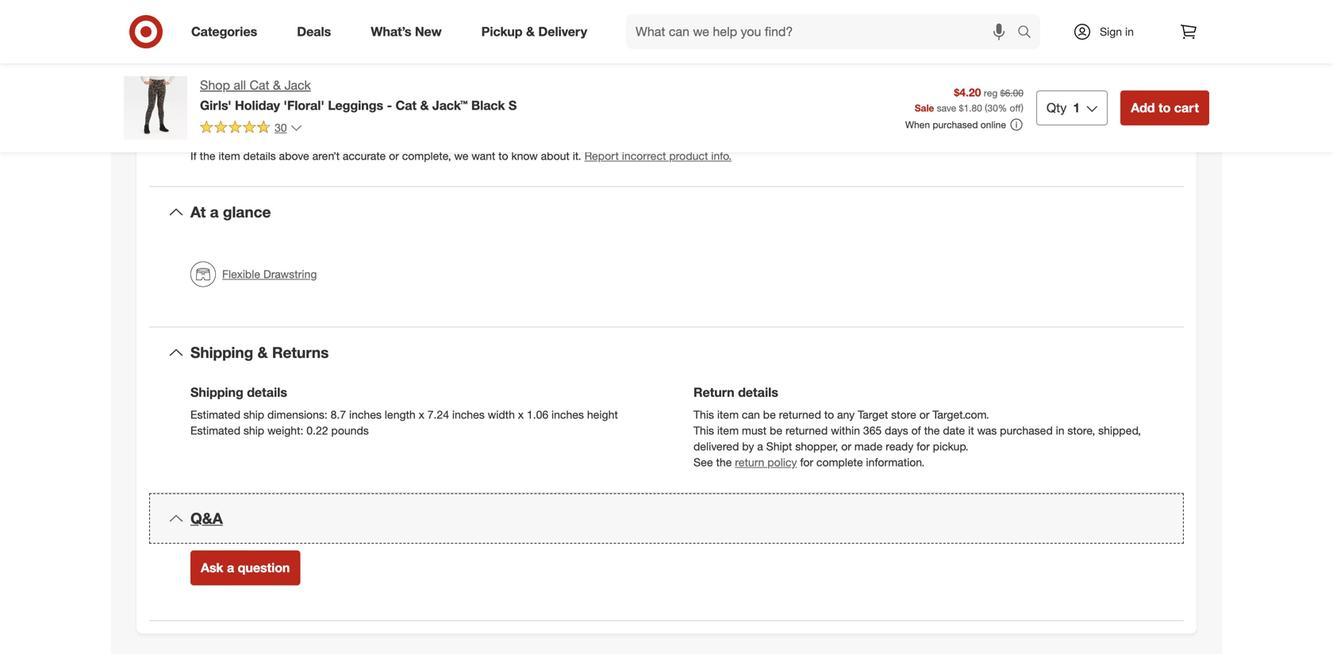 Task type: vqa. For each thing, say whether or not it's contained in the screenshot.
first Inches from right
yes



Task type: locate. For each thing, give the bounding box(es) containing it.
1 horizontal spatial for
[[917, 439, 930, 453]]

a right by
[[758, 439, 764, 453]]

cart
[[1175, 100, 1200, 116]]

reg
[[984, 87, 998, 99]]

1 estimated from the top
[[191, 408, 241, 422]]

shipping details estimated ship dimensions: 8.7 inches length x 7.24 inches width x 1.06 inches height estimated ship weight: 0.22 pounds
[[191, 385, 618, 437]]

1 vertical spatial 30
[[275, 121, 287, 134]]

add to cart button
[[1121, 91, 1210, 125]]

1 vertical spatial in
[[1057, 424, 1065, 437]]

inches right 1.06
[[552, 408, 584, 422]]

for down shopper,
[[801, 455, 814, 469]]

shopper,
[[796, 439, 839, 453]]

ship left dimensions:
[[244, 408, 264, 422]]

be up 'shipt'
[[770, 424, 783, 437]]

store
[[892, 408, 917, 422]]

3 inches from the left
[[552, 408, 584, 422]]

0 vertical spatial estimated
[[191, 408, 241, 422]]

to left 'any'
[[825, 408, 835, 422]]

shipping left returns
[[191, 343, 254, 362]]

cat right all
[[250, 77, 270, 93]]

the right if
[[200, 149, 216, 163]]

shop
[[200, 77, 230, 93]]

0 horizontal spatial in
[[1057, 424, 1065, 437]]

x left 7.24
[[419, 408, 425, 422]]

be right can
[[764, 408, 776, 422]]

details inside shipping details estimated ship dimensions: 8.7 inches length x 7.24 inches width x 1.06 inches height estimated ship weight: 0.22 pounds
[[247, 385, 287, 400]]

2 horizontal spatial inches
[[552, 408, 584, 422]]

search button
[[1011, 14, 1049, 52]]

2 vertical spatial or
[[842, 439, 852, 453]]

dimensions:
[[268, 408, 328, 422]]

estimated
[[191, 408, 241, 422], [191, 424, 241, 437]]

2 vertical spatial item
[[718, 424, 739, 437]]

0 horizontal spatial purchased
[[933, 119, 979, 131]]

policy
[[768, 455, 798, 469]]

1 horizontal spatial inches
[[452, 408, 485, 422]]

0 horizontal spatial inches
[[349, 408, 382, 422]]

2 x from the left
[[518, 408, 524, 422]]

in inside return details this item can be returned to any target store or target.com. this item must be returned within 365 days of the date it was purchased in store, shipped, delivered by a shipt shopper, or made ready for pickup. see the return policy for complete information.
[[1057, 424, 1065, 437]]

x left 1.06
[[518, 408, 524, 422]]

purchased down $
[[933, 119, 979, 131]]

0.22
[[307, 424, 328, 437]]

1 horizontal spatial purchased
[[1001, 424, 1053, 437]]

leggings
[[328, 98, 384, 113]]

made
[[855, 439, 883, 453]]

1 vertical spatial a
[[758, 439, 764, 453]]

2 vertical spatial a
[[227, 560, 234, 576]]

new
[[415, 24, 442, 39]]

shipping & returns
[[191, 343, 329, 362]]

1 vertical spatial this
[[694, 424, 715, 437]]

0 horizontal spatial x
[[419, 408, 425, 422]]

1 vertical spatial or
[[920, 408, 930, 422]]

a right ask
[[227, 560, 234, 576]]

a for question
[[227, 560, 234, 576]]

days
[[885, 424, 909, 437]]

details inside return details this item can be returned to any target store or target.com. this item must be returned within 365 days of the date it was purchased in store, shipped, delivered by a shipt shopper, or made ready for pickup. see the return policy for complete information.
[[739, 385, 779, 400]]

0 vertical spatial be
[[764, 408, 776, 422]]

if the item details above aren't accurate or complete, we want to know about it. report incorrect product info.
[[191, 149, 732, 163]]

1 vertical spatial ship
[[244, 424, 264, 437]]

incorrect
[[622, 149, 667, 163]]

1 vertical spatial to
[[499, 149, 509, 163]]

return
[[694, 385, 735, 400]]

a inside dropdown button
[[210, 203, 219, 221]]

in left store,
[[1057, 424, 1065, 437]]

0 vertical spatial item
[[219, 149, 240, 163]]

estimated down shipping & returns
[[191, 408, 241, 422]]

pickup & delivery link
[[468, 14, 607, 49]]

ready
[[886, 439, 914, 453]]

2 this from the top
[[694, 424, 715, 437]]

1.06
[[527, 408, 549, 422]]

ask a question button
[[191, 551, 300, 585]]

a inside return details this item can be returned to any target store or target.com. this item must be returned within 365 days of the date it was purchased in store, shipped, delivered by a shipt shopper, or made ready for pickup. see the return policy for complete information.
[[758, 439, 764, 453]]

1 vertical spatial purchased
[[1001, 424, 1053, 437]]

30 up "above"
[[275, 121, 287, 134]]

1 vertical spatial estimated
[[191, 424, 241, 437]]

be
[[764, 408, 776, 422], [770, 424, 783, 437]]

inches up pounds
[[349, 408, 382, 422]]

&
[[526, 24, 535, 39], [273, 77, 281, 93], [420, 98, 429, 113], [258, 343, 268, 362]]

30 inside $4.20 reg $6.00 sale save $ 1.80 ( 30 % off )
[[988, 102, 999, 114]]

or up of
[[920, 408, 930, 422]]

or right accurate
[[389, 149, 399, 163]]

0 vertical spatial this
[[694, 408, 715, 422]]

or
[[389, 149, 399, 163], [920, 408, 930, 422], [842, 439, 852, 453]]

& inside dropdown button
[[258, 343, 268, 362]]

shipping down shipping & returns
[[191, 385, 244, 400]]

item down 30 link
[[219, 149, 240, 163]]

to right want
[[499, 149, 509, 163]]

0 vertical spatial a
[[210, 203, 219, 221]]

0 vertical spatial to
[[1159, 100, 1171, 116]]

2 horizontal spatial to
[[1159, 100, 1171, 116]]

by
[[743, 439, 755, 453]]

0 horizontal spatial to
[[499, 149, 509, 163]]

ask a question
[[201, 560, 290, 576]]

flexible
[[222, 267, 260, 281]]

a inside button
[[227, 560, 234, 576]]

:
[[296, 49, 299, 63], [223, 97, 226, 111]]

return policy link
[[735, 455, 798, 469]]

1 vertical spatial cat
[[396, 98, 417, 113]]

: left 205-
[[296, 49, 299, 63]]

complete,
[[402, 149, 451, 163]]

2 horizontal spatial the
[[925, 424, 940, 437]]

shipping inside shipping & returns dropdown button
[[191, 343, 254, 362]]

2 inches from the left
[[452, 408, 485, 422]]

0 horizontal spatial a
[[210, 203, 219, 221]]

it.
[[573, 149, 582, 163]]

the right of
[[925, 424, 940, 437]]

1.80
[[964, 102, 983, 114]]

to
[[1159, 100, 1171, 116], [499, 149, 509, 163], [825, 408, 835, 422]]

205-
[[303, 49, 325, 63]]

& left returns
[[258, 343, 268, 362]]

2 vertical spatial to
[[825, 408, 835, 422]]

2 shipping from the top
[[191, 385, 244, 400]]

ship left weight:
[[244, 424, 264, 437]]

0 vertical spatial shipping
[[191, 343, 254, 362]]

0 horizontal spatial for
[[801, 455, 814, 469]]

2 estimated from the top
[[191, 424, 241, 437]]

1 vertical spatial for
[[801, 455, 814, 469]]

cat right '-'
[[396, 98, 417, 113]]

or down within at the bottom right of page
[[842, 439, 852, 453]]

1 horizontal spatial 30
[[988, 102, 999, 114]]

: down the shop
[[223, 97, 226, 111]]

product
[[670, 149, 709, 163]]

30 down reg
[[988, 102, 999, 114]]

pickup & delivery
[[482, 24, 588, 39]]

shipping for shipping & returns
[[191, 343, 254, 362]]

1 horizontal spatial to
[[825, 408, 835, 422]]

sign in
[[1101, 25, 1135, 39]]

origin : imported
[[191, 97, 275, 111]]

inches
[[349, 408, 382, 422], [452, 408, 485, 422], [552, 408, 584, 422]]

holiday
[[235, 98, 280, 113]]

2 vertical spatial the
[[717, 455, 732, 469]]

1 vertical spatial shipping
[[191, 385, 244, 400]]

ask
[[201, 560, 224, 576]]

1 horizontal spatial the
[[717, 455, 732, 469]]

x
[[419, 408, 425, 422], [518, 408, 524, 422]]

2 ship from the top
[[244, 424, 264, 437]]

if
[[191, 149, 197, 163]]

1 horizontal spatial a
[[227, 560, 234, 576]]

in right sign at the right of the page
[[1126, 25, 1135, 39]]

drawstring
[[264, 267, 317, 281]]

details up can
[[739, 385, 779, 400]]

jack
[[285, 77, 311, 93]]

1 horizontal spatial x
[[518, 408, 524, 422]]

a right the at
[[210, 203, 219, 221]]

0 horizontal spatial the
[[200, 149, 216, 163]]

deals
[[297, 24, 331, 39]]

0 horizontal spatial cat
[[250, 77, 270, 93]]

info.
[[712, 149, 732, 163]]

0 vertical spatial purchased
[[933, 119, 979, 131]]

0 vertical spatial ship
[[244, 408, 264, 422]]

delivery
[[539, 24, 588, 39]]

must
[[742, 424, 767, 437]]

q&a button
[[149, 493, 1185, 544]]

1 ship from the top
[[244, 408, 264, 422]]

1 horizontal spatial or
[[842, 439, 852, 453]]

1 vertical spatial :
[[223, 97, 226, 111]]

)
[[1022, 102, 1024, 114]]

1 horizontal spatial :
[[296, 49, 299, 63]]

for down of
[[917, 439, 930, 453]]

the
[[200, 149, 216, 163], [925, 424, 940, 437], [717, 455, 732, 469]]

to right add
[[1159, 100, 1171, 116]]

details for shipping
[[247, 385, 287, 400]]

image of girls' holiday 'floral' leggings - cat & jack™ black s image
[[124, 76, 187, 140]]

1 horizontal spatial in
[[1126, 25, 1135, 39]]

target
[[858, 408, 889, 422]]

estimated left weight:
[[191, 424, 241, 437]]

purchased right was
[[1001, 424, 1053, 437]]

2 horizontal spatial a
[[758, 439, 764, 453]]

0 vertical spatial 30
[[988, 102, 999, 114]]

0 vertical spatial or
[[389, 149, 399, 163]]

this down return
[[694, 408, 715, 422]]

0 horizontal spatial or
[[389, 149, 399, 163]]

1 shipping from the top
[[191, 343, 254, 362]]

ship
[[244, 408, 264, 422], [244, 424, 264, 437]]

1 vertical spatial be
[[770, 424, 783, 437]]

want
[[472, 149, 496, 163]]

the down delivered
[[717, 455, 732, 469]]

what's new
[[371, 24, 442, 39]]

item up delivered
[[718, 424, 739, 437]]

item left can
[[718, 408, 739, 422]]

this
[[694, 408, 715, 422], [694, 424, 715, 437]]

0 vertical spatial in
[[1126, 25, 1135, 39]]

height
[[587, 408, 618, 422]]

2 horizontal spatial or
[[920, 408, 930, 422]]

within
[[831, 424, 861, 437]]

sign
[[1101, 25, 1123, 39]]

shipping & returns button
[[149, 328, 1185, 378]]

complete
[[817, 455, 864, 469]]

shipping inside shipping details estimated ship dimensions: 8.7 inches length x 7.24 inches width x 1.06 inches height estimated ship weight: 0.22 pounds
[[191, 385, 244, 400]]

this up delivered
[[694, 424, 715, 437]]

details up dimensions:
[[247, 385, 287, 400]]

0 vertical spatial the
[[200, 149, 216, 163]]

at
[[191, 203, 206, 221]]

imported
[[229, 97, 275, 111]]

search
[[1011, 25, 1049, 41]]

0 horizontal spatial 30
[[275, 121, 287, 134]]

What can we help you find? suggestions appear below search field
[[627, 14, 1022, 49]]

inches right 7.24
[[452, 408, 485, 422]]



Task type: describe. For each thing, give the bounding box(es) containing it.
glance
[[223, 203, 271, 221]]

1 horizontal spatial cat
[[396, 98, 417, 113]]

(
[[986, 102, 988, 114]]

accurate
[[343, 149, 386, 163]]

return
[[735, 455, 765, 469]]

what's new link
[[358, 14, 462, 49]]

1 vertical spatial the
[[925, 424, 940, 437]]

$4.20 reg $6.00 sale save $ 1.80 ( 30 % off )
[[915, 85, 1024, 114]]

length
[[385, 408, 416, 422]]

shipping for shipping details estimated ship dimensions: 8.7 inches length x 7.24 inches width x 1.06 inches height estimated ship weight: 0.22 pounds
[[191, 385, 244, 400]]

$
[[960, 102, 964, 114]]

of
[[912, 424, 922, 437]]

& right pickup
[[526, 24, 535, 39]]

%
[[999, 102, 1008, 114]]

at a glance button
[[149, 187, 1185, 238]]

1 this from the top
[[694, 408, 715, 422]]

categories link
[[178, 14, 277, 49]]

s
[[509, 98, 517, 113]]

black
[[472, 98, 505, 113]]

8.7
[[331, 408, 346, 422]]

item
[[191, 49, 214, 63]]

30 link
[[200, 120, 303, 138]]

report
[[585, 149, 619, 163]]

any
[[838, 408, 855, 422]]

0 vertical spatial for
[[917, 439, 930, 453]]

delivered
[[694, 439, 740, 453]]

at a glance
[[191, 203, 271, 221]]

store,
[[1068, 424, 1096, 437]]

purchased inside return details this item can be returned to any target store or target.com. this item must be returned within 365 days of the date it was purchased in store, shipped, delivered by a shipt shopper, or made ready for pickup. see the return policy for complete information.
[[1001, 424, 1053, 437]]

know
[[512, 149, 538, 163]]

a for glance
[[210, 203, 219, 221]]

in inside sign in link
[[1126, 25, 1135, 39]]

qty 1
[[1047, 100, 1081, 116]]

1
[[1074, 100, 1081, 116]]

sale
[[915, 102, 935, 114]]

report incorrect product info. button
[[585, 148, 732, 164]]

add
[[1132, 100, 1156, 116]]

weight:
[[268, 424, 304, 437]]

0 vertical spatial :
[[296, 49, 299, 63]]

origin
[[191, 97, 223, 111]]

returns
[[272, 343, 329, 362]]

$4.20
[[955, 85, 982, 99]]

to inside button
[[1159, 100, 1171, 116]]

details for return
[[739, 385, 779, 400]]

what's
[[371, 24, 412, 39]]

above
[[279, 149, 309, 163]]

1 inches from the left
[[349, 408, 382, 422]]

'floral'
[[284, 98, 325, 113]]

pickup
[[482, 24, 523, 39]]

target.com.
[[933, 408, 990, 422]]

can
[[742, 408, 760, 422]]

sign in link
[[1060, 14, 1159, 49]]

8149
[[342, 49, 367, 63]]

pickup.
[[934, 439, 969, 453]]

about
[[541, 149, 570, 163]]

was
[[978, 424, 998, 437]]

online
[[981, 119, 1007, 131]]

we
[[454, 149, 469, 163]]

to inside return details this item can be returned to any target store or target.com. this item must be returned within 365 days of the date it was purchased in store, shipped, delivered by a shipt shopper, or made ready for pickup. see the return policy for complete information.
[[825, 408, 835, 422]]

1 x from the left
[[419, 408, 425, 422]]

0 vertical spatial cat
[[250, 77, 270, 93]]

deals link
[[284, 14, 351, 49]]

1 vertical spatial item
[[718, 408, 739, 422]]

aren't
[[312, 149, 340, 163]]

& left jack™
[[420, 98, 429, 113]]

width
[[488, 408, 515, 422]]

flexible drawstring button
[[191, 257, 317, 292]]

question
[[238, 560, 290, 576]]

add to cart
[[1132, 100, 1200, 116]]

q&a
[[191, 509, 223, 528]]

365
[[864, 424, 882, 437]]

& left jack
[[273, 77, 281, 93]]

categories
[[191, 24, 257, 39]]

return details this item can be returned to any target store or target.com. this item must be returned within 365 days of the date it was purchased in store, shipped, delivered by a shipt shopper, or made ready for pickup. see the return policy for complete information.
[[694, 385, 1142, 469]]

$6.00
[[1001, 87, 1024, 99]]

it
[[969, 424, 975, 437]]

shipt
[[767, 439, 793, 453]]

when purchased online
[[906, 119, 1007, 131]]

jack™
[[433, 98, 468, 113]]

1 vertical spatial returned
[[786, 424, 828, 437]]

details down 30 link
[[243, 149, 276, 163]]

off
[[1010, 102, 1022, 114]]

save
[[937, 102, 957, 114]]

information.
[[867, 455, 925, 469]]

0 horizontal spatial :
[[223, 97, 226, 111]]

date
[[944, 424, 966, 437]]

number
[[217, 49, 259, 63]]

pounds
[[331, 424, 369, 437]]

0 vertical spatial returned
[[779, 408, 822, 422]]



